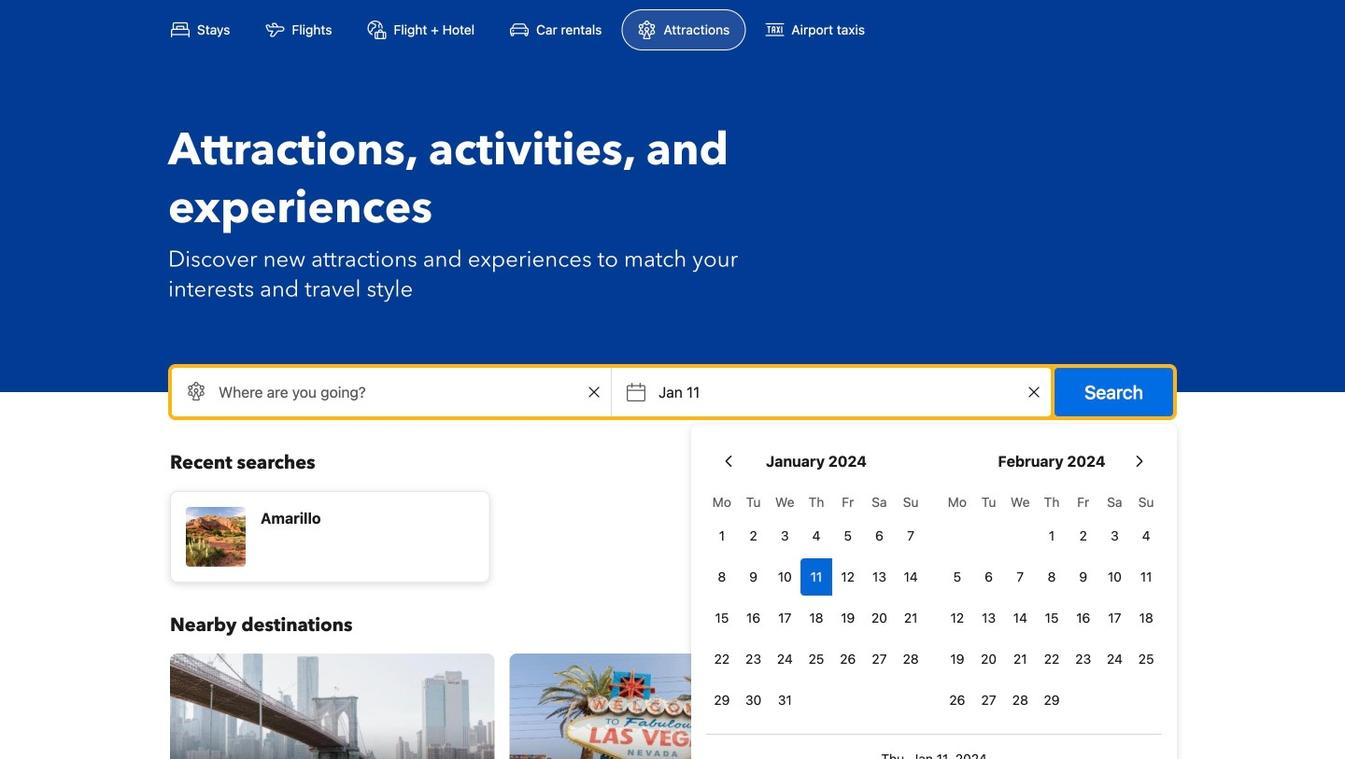 Task type: vqa. For each thing, say whether or not it's contained in the screenshot.
Las Vegas image
yes



Task type: describe. For each thing, give the bounding box(es) containing it.
23 February 2024 checkbox
[[1068, 641, 1099, 678]]

14 January 2024 checkbox
[[895, 559, 927, 596]]

15 February 2024 checkbox
[[1036, 600, 1068, 637]]

15 January 2024 checkbox
[[706, 600, 738, 637]]

9 February 2024 checkbox
[[1068, 559, 1099, 596]]

17 January 2024 checkbox
[[769, 600, 801, 637]]

27 January 2024 checkbox
[[864, 641, 895, 678]]

27 February 2024 checkbox
[[973, 682, 1005, 719]]

1 February 2024 checkbox
[[1036, 518, 1068, 555]]

31 January 2024 checkbox
[[769, 682, 801, 719]]

9 January 2024 checkbox
[[738, 559, 769, 596]]

6 January 2024 checkbox
[[864, 518, 895, 555]]

cell inside grid
[[801, 555, 832, 596]]

30 January 2024 checkbox
[[738, 682, 769, 719]]

2 January 2024 checkbox
[[738, 518, 769, 555]]

28 February 2024 checkbox
[[1005, 682, 1036, 719]]

19 February 2024 checkbox
[[942, 641, 973, 678]]

16 February 2024 checkbox
[[1068, 600, 1099, 637]]

29 January 2024 checkbox
[[706, 682, 738, 719]]

7 January 2024 checkbox
[[895, 518, 927, 555]]

8 January 2024 checkbox
[[706, 559, 738, 596]]

29 February 2024 checkbox
[[1036, 682, 1068, 719]]

24 January 2024 checkbox
[[769, 641, 801, 678]]

3 January 2024 checkbox
[[769, 518, 801, 555]]

20 January 2024 checkbox
[[864, 600, 895, 637]]

10 January 2024 checkbox
[[769, 559, 801, 596]]

22 February 2024 checkbox
[[1036, 641, 1068, 678]]

Where are you going? search field
[[172, 368, 611, 417]]

20 February 2024 checkbox
[[973, 641, 1005, 678]]

1 January 2024 checkbox
[[706, 518, 738, 555]]

3 February 2024 checkbox
[[1099, 518, 1131, 555]]

23 January 2024 checkbox
[[738, 641, 769, 678]]

4 January 2024 checkbox
[[801, 518, 832, 555]]

19 January 2024 checkbox
[[832, 600, 864, 637]]

18 February 2024 checkbox
[[1131, 600, 1162, 637]]

21 February 2024 checkbox
[[1005, 641, 1036, 678]]

10 February 2024 checkbox
[[1099, 559, 1131, 596]]

26 January 2024 checkbox
[[832, 641, 864, 678]]

12 February 2024 checkbox
[[942, 600, 973, 637]]

14 February 2024 checkbox
[[1005, 600, 1036, 637]]

2 grid from the left
[[942, 484, 1162, 719]]

key west image
[[849, 654, 1174, 760]]



Task type: locate. For each thing, give the bounding box(es) containing it.
21 January 2024 checkbox
[[895, 600, 927, 637]]

las vegas image
[[510, 654, 835, 760]]

4 February 2024 checkbox
[[1131, 518, 1162, 555]]

cell
[[801, 555, 832, 596]]

26 February 2024 checkbox
[[942, 682, 973, 719]]

7 February 2024 checkbox
[[1005, 559, 1036, 596]]

8 February 2024 checkbox
[[1036, 559, 1068, 596]]

1 horizontal spatial grid
[[942, 484, 1162, 719]]

5 January 2024 checkbox
[[832, 518, 864, 555]]

grid
[[706, 484, 927, 719], [942, 484, 1162, 719]]

2 February 2024 checkbox
[[1068, 518, 1099, 555]]

11 February 2024 checkbox
[[1131, 559, 1162, 596]]

22 January 2024 checkbox
[[706, 641, 738, 678]]

6 February 2024 checkbox
[[973, 559, 1005, 596]]

1 grid from the left
[[706, 484, 927, 719]]

28 January 2024 checkbox
[[895, 641, 927, 678]]

0 horizontal spatial grid
[[706, 484, 927, 719]]

12 January 2024 checkbox
[[832, 559, 864, 596]]

5 February 2024 checkbox
[[942, 559, 973, 596]]

new york image
[[170, 654, 495, 760]]

11 January 2024 checkbox
[[801, 559, 832, 596]]

13 January 2024 checkbox
[[864, 559, 895, 596]]

24 February 2024 checkbox
[[1099, 641, 1131, 678]]

17 February 2024 checkbox
[[1099, 600, 1131, 637]]

18 January 2024 checkbox
[[801, 600, 832, 637]]

13 February 2024 checkbox
[[973, 600, 1005, 637]]

25 February 2024 checkbox
[[1131, 641, 1162, 678]]

25 January 2024 checkbox
[[801, 641, 832, 678]]

16 January 2024 checkbox
[[738, 600, 769, 637]]



